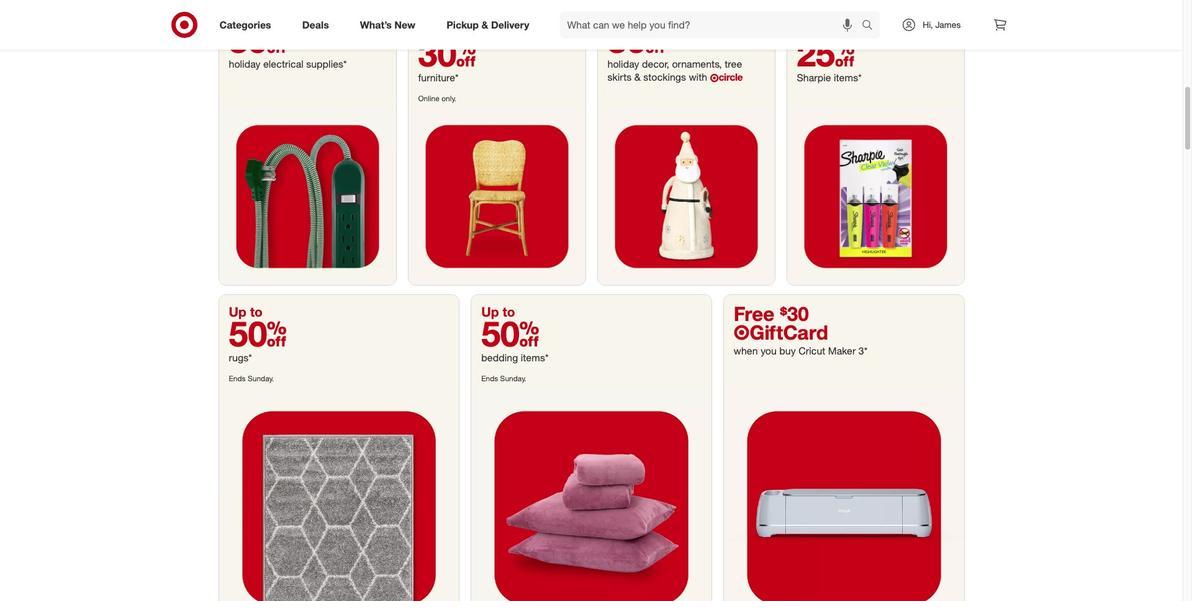 Task type: describe. For each thing, give the bounding box(es) containing it.
deals
[[302, 18, 329, 31]]

¬giftcard
[[734, 320, 828, 344]]

ends sunday. for rugs*
[[229, 374, 274, 383]]

hi, james
[[923, 19, 961, 30]]

circle
[[719, 71, 743, 83]]

free $30 ¬giftcard when you buy cricut maker 3*
[[734, 302, 868, 357]]

3*
[[859, 345, 868, 357]]

deals link
[[292, 11, 345, 39]]

online only.
[[418, 94, 456, 103]]

up for rugs*
[[229, 303, 247, 320]]

& inside holiday decor, ornaments, tree skirts & stockings with
[[635, 71, 641, 83]]

what's new link
[[350, 11, 431, 39]]

pickup & delivery
[[447, 18, 529, 31]]

categories
[[220, 18, 271, 31]]

up for bedding items*
[[481, 303, 499, 320]]

buy
[[780, 345, 796, 357]]

pickup & delivery link
[[436, 11, 545, 39]]

delivery
[[491, 18, 529, 31]]

items* for 25
[[834, 71, 862, 84]]

what's new
[[360, 18, 416, 31]]

supplies*
[[306, 57, 347, 70]]

electrical
[[263, 57, 304, 70]]

up to for bedding items*
[[481, 303, 515, 320]]

bogo
[[797, 23, 837, 39]]

25
[[797, 32, 855, 74]]

search button
[[857, 11, 886, 41]]

30 inside "30 holiday electrical supplies*"
[[229, 18, 287, 61]]

up for furniture*
[[418, 23, 436, 39]]

pickup
[[447, 18, 479, 31]]

up to for furniture*
[[418, 23, 452, 39]]

sunday. for rugs*
[[248, 374, 274, 383]]

sharpie
[[797, 71, 831, 84]]

free
[[734, 302, 775, 325]]

new
[[395, 18, 416, 31]]

to for furniture*
[[440, 23, 452, 39]]

james
[[936, 19, 961, 30]]

50 for rugs*
[[229, 312, 287, 354]]

with
[[689, 71, 707, 83]]

decor,
[[642, 57, 669, 70]]

up to for rugs*
[[229, 303, 263, 320]]



Task type: locate. For each thing, give the bounding box(es) containing it.
&
[[482, 18, 488, 31], [635, 71, 641, 83]]

holiday left electrical at the left of page
[[229, 57, 261, 70]]

up up rugs*
[[229, 303, 247, 320]]

to up rugs*
[[250, 303, 263, 320]]

1 horizontal spatial sunday.
[[500, 374, 526, 383]]

only.
[[442, 94, 456, 103]]

up right new
[[418, 23, 436, 39]]

to up bedding items* at left bottom
[[503, 303, 515, 320]]

sharpie items*
[[797, 71, 862, 84]]

rugs*
[[229, 351, 252, 364]]

holiday
[[229, 57, 261, 70], [608, 57, 639, 70]]

up up bedding
[[481, 303, 499, 320]]

bedding
[[481, 351, 518, 364]]

sunday.
[[248, 374, 274, 383], [500, 374, 526, 383]]

holiday inside holiday decor, ornaments, tree skirts & stockings with
[[608, 57, 639, 70]]

0 horizontal spatial &
[[482, 18, 488, 31]]

1 horizontal spatial ends sunday.
[[481, 374, 526, 383]]

1 horizontal spatial holiday
[[608, 57, 639, 70]]

1 ends from the left
[[229, 374, 246, 383]]

1 horizontal spatial ends
[[481, 374, 498, 383]]

2 horizontal spatial to
[[503, 303, 515, 320]]

ornaments,
[[672, 57, 722, 70]]

to for rugs*
[[250, 303, 263, 320]]

up to right new
[[418, 23, 452, 39]]

what's
[[360, 18, 392, 31]]

1 ends sunday. from the left
[[229, 374, 274, 383]]

2 ends from the left
[[481, 374, 498, 383]]

0 vertical spatial &
[[482, 18, 488, 31]]

1 50 from the left
[[229, 312, 287, 354]]

sunday. down rugs*
[[248, 374, 274, 383]]

2 horizontal spatial up
[[481, 303, 499, 320]]

items*
[[834, 71, 862, 84], [521, 351, 549, 364]]

0 horizontal spatial sunday.
[[248, 374, 274, 383]]

ends sunday. for bedding items*
[[481, 374, 526, 383]]

0 horizontal spatial to
[[250, 303, 263, 320]]

& right "pickup" on the top of the page
[[482, 18, 488, 31]]

1 horizontal spatial 30
[[418, 32, 476, 74]]

0 horizontal spatial up
[[229, 303, 247, 320]]

0 horizontal spatial holiday
[[229, 57, 261, 70]]

50
[[229, 312, 287, 354], [481, 312, 539, 354]]

tree
[[725, 57, 742, 70]]

categories link
[[209, 11, 287, 39]]

skirts
[[608, 71, 632, 83]]

up to up rugs*
[[229, 303, 263, 320]]

$30
[[780, 302, 809, 325]]

1 horizontal spatial &
[[635, 71, 641, 83]]

0 horizontal spatial items*
[[521, 351, 549, 364]]

1 vertical spatial &
[[635, 71, 641, 83]]

furniture*
[[418, 71, 459, 84]]

holiday up skirts
[[608, 57, 639, 70]]

up to up bedding
[[481, 303, 515, 320]]

ends down bedding
[[481, 374, 498, 383]]

0 vertical spatial items*
[[834, 71, 862, 84]]

items* for 50
[[521, 351, 549, 364]]

50 for bedding items*
[[481, 312, 539, 354]]

0 horizontal spatial up to
[[229, 303, 263, 320]]

30 left deals
[[229, 18, 287, 61]]

30 holiday electrical supplies*
[[229, 18, 347, 70]]

0 horizontal spatial ends sunday.
[[229, 374, 274, 383]]

stockings
[[644, 71, 686, 83]]

sunday. down bedding items* at left bottom
[[500, 374, 526, 383]]

you
[[761, 345, 777, 357]]

30
[[229, 18, 287, 61], [608, 18, 666, 61], [418, 32, 476, 74]]

hi,
[[923, 19, 933, 30]]

bedding items*
[[481, 351, 549, 364]]

1 vertical spatial items*
[[521, 351, 549, 364]]

items* right bedding
[[521, 351, 549, 364]]

1 horizontal spatial 50
[[481, 312, 539, 354]]

1 horizontal spatial items*
[[834, 71, 862, 84]]

items* right sharpie
[[834, 71, 862, 84]]

to for bedding items*
[[503, 303, 515, 320]]

2 horizontal spatial up to
[[481, 303, 515, 320]]

2 holiday from the left
[[608, 57, 639, 70]]

2 horizontal spatial 30
[[608, 18, 666, 61]]

ends sunday. down bedding
[[481, 374, 526, 383]]

to right new
[[440, 23, 452, 39]]

up
[[418, 23, 436, 39], [229, 303, 247, 320], [481, 303, 499, 320]]

cricut
[[799, 345, 826, 357]]

& right skirts
[[635, 71, 641, 83]]

sunday. for bedding items*
[[500, 374, 526, 383]]

What can we help you find? suggestions appear below search field
[[560, 11, 865, 39]]

2 ends sunday. from the left
[[481, 374, 526, 383]]

online
[[418, 94, 440, 103]]

search
[[857, 20, 886, 32]]

up to
[[418, 23, 452, 39], [229, 303, 263, 320], [481, 303, 515, 320]]

1 sunday. from the left
[[248, 374, 274, 383]]

0 horizontal spatial 50
[[229, 312, 287, 354]]

ends for rugs*
[[229, 374, 246, 383]]

when
[[734, 345, 758, 357]]

ends down rugs*
[[229, 374, 246, 383]]

2 50 from the left
[[481, 312, 539, 354]]

1 horizontal spatial to
[[440, 23, 452, 39]]

1 horizontal spatial up
[[418, 23, 436, 39]]

1 holiday from the left
[[229, 57, 261, 70]]

0 horizontal spatial ends
[[229, 374, 246, 383]]

0 horizontal spatial 30
[[229, 18, 287, 61]]

1 horizontal spatial up to
[[418, 23, 452, 39]]

holiday decor, ornaments, tree skirts & stockings with
[[608, 57, 742, 83]]

holiday inside "30 holiday electrical supplies*"
[[229, 57, 261, 70]]

30 up skirts
[[608, 18, 666, 61]]

ends sunday. down rugs*
[[229, 374, 274, 383]]

maker
[[828, 345, 856, 357]]

ends sunday.
[[229, 374, 274, 383], [481, 374, 526, 383]]

30 down "pickup" on the top of the page
[[418, 32, 476, 74]]

2 sunday. from the left
[[500, 374, 526, 383]]

ends for bedding items*
[[481, 374, 498, 383]]

to
[[440, 23, 452, 39], [250, 303, 263, 320], [503, 303, 515, 320]]

ends
[[229, 374, 246, 383], [481, 374, 498, 383]]



Task type: vqa. For each thing, say whether or not it's contained in the screenshot.
12-
no



